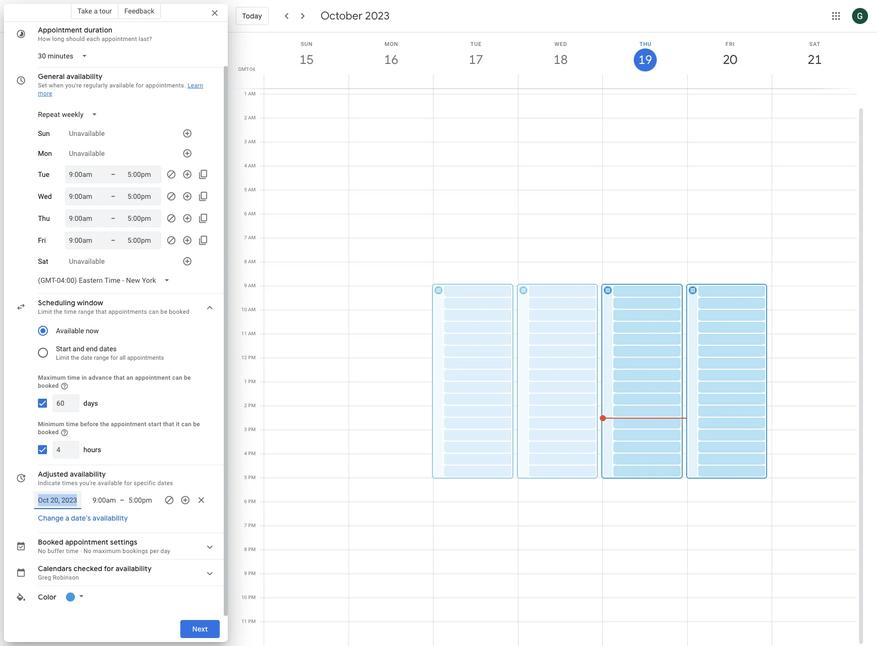 Task type: locate. For each thing, give the bounding box(es) containing it.
7 am from the top
[[248, 235, 256, 240]]

pm down 10 pm at the left of the page
[[248, 619, 256, 624]]

1 vertical spatial range
[[94, 354, 109, 361]]

2 vertical spatial can
[[182, 421, 192, 428]]

0 horizontal spatial tue
[[38, 170, 49, 178]]

pm up 3 pm
[[248, 403, 256, 408]]

1 horizontal spatial that
[[114, 374, 125, 381]]

sun up 15
[[301, 41, 313, 47]]

availability inside adjusted availability indicate times you're available for specific dates
[[70, 470, 106, 479]]

1 horizontal spatial fri
[[726, 41, 736, 47]]

2 2 from the top
[[244, 403, 247, 408]]

10 up 11 pm
[[242, 595, 247, 600]]

Start time on Wednesdays text field
[[69, 190, 99, 202]]

no right ·
[[84, 548, 92, 555]]

2 up 3 pm
[[244, 403, 247, 408]]

2 am
[[244, 115, 256, 120]]

3
[[244, 139, 247, 144], [244, 427, 247, 432]]

1 vertical spatial limit
[[56, 354, 69, 361]]

1 horizontal spatial the
[[71, 354, 79, 361]]

appointment right an
[[135, 374, 171, 381]]

0 vertical spatial be
[[161, 308, 168, 315]]

start
[[148, 421, 162, 428]]

1 horizontal spatial sun
[[301, 41, 313, 47]]

0 horizontal spatial that
[[96, 308, 107, 315]]

0 vertical spatial 5
[[244, 187, 247, 192]]

1 vertical spatial 6
[[244, 499, 247, 504]]

am for 9 am
[[248, 283, 256, 288]]

18 column header
[[518, 32, 604, 88]]

1 2 from the top
[[244, 115, 247, 120]]

bookings
[[123, 548, 148, 555]]

2 vertical spatial that
[[163, 421, 174, 428]]

1 vertical spatial booked
[[38, 382, 59, 389]]

all
[[120, 354, 126, 361]]

pm for 7 pm
[[248, 523, 256, 528]]

unavailable for mon
[[69, 149, 105, 157]]

1 for 1 am
[[244, 91, 247, 96]]

you're
[[65, 82, 82, 89], [79, 480, 96, 487]]

greg
[[38, 574, 51, 581]]

1 vertical spatial the
[[71, 354, 79, 361]]

0 horizontal spatial fri
[[38, 236, 46, 244]]

pm down 8 pm
[[248, 571, 256, 576]]

limit down scheduling
[[38, 308, 52, 315]]

appointment left the start
[[111, 421, 147, 428]]

3 pm from the top
[[248, 403, 256, 408]]

0 horizontal spatial sun
[[38, 129, 50, 137]]

range down window
[[78, 308, 94, 315]]

1 vertical spatial 7
[[244, 523, 247, 528]]

5 down 4 am on the left top of page
[[244, 187, 247, 192]]

pm up 8 pm
[[248, 523, 256, 528]]

1 vertical spatial 11
[[242, 619, 247, 624]]

am down 9 am
[[248, 307, 256, 312]]

19
[[638, 52, 652, 68]]

appointment
[[102, 35, 137, 42], [135, 374, 171, 381], [111, 421, 147, 428], [65, 538, 108, 547]]

0 vertical spatial appointments
[[108, 308, 147, 315]]

a for take
[[94, 7, 98, 15]]

0 vertical spatial mon
[[385, 41, 399, 47]]

the down scheduling
[[54, 308, 63, 315]]

booked
[[38, 538, 64, 547]]

sat up scheduling
[[38, 257, 48, 265]]

6 am from the top
[[248, 211, 256, 216]]

date's
[[71, 514, 91, 523]]

2 vertical spatial the
[[100, 421, 109, 428]]

am for 10 am
[[248, 307, 256, 312]]

thu left start time on thursdays text field
[[38, 214, 50, 222]]

1 vertical spatial you're
[[79, 480, 96, 487]]

0 vertical spatial a
[[94, 7, 98, 15]]

am for 2 am
[[248, 115, 256, 120]]

option group
[[34, 320, 206, 364]]

10 am from the top
[[248, 307, 256, 312]]

appointments right all
[[127, 354, 164, 361]]

5 pm from the top
[[248, 451, 256, 456]]

– right start time on fridays text box
[[111, 236, 116, 244]]

thu for thu
[[38, 214, 50, 222]]

a inside take a tour button
[[94, 7, 98, 15]]

10 for 10 pm
[[242, 595, 247, 600]]

am up 2 am
[[248, 91, 256, 96]]

3 am from the top
[[248, 139, 256, 144]]

12 pm
[[242, 355, 256, 360]]

1 vertical spatial unavailable
[[69, 149, 105, 157]]

tue up "17"
[[471, 41, 482, 47]]

1 vertical spatial be
[[184, 374, 191, 381]]

20 column header
[[688, 32, 773, 88]]

Minimum amount of hours before the start of the appointment that it can be booked number field
[[56, 441, 75, 459]]

3 for 3 am
[[244, 139, 247, 144]]

today button
[[236, 4, 269, 28]]

1 7 from the top
[[244, 235, 247, 240]]

range down end
[[94, 354, 109, 361]]

1 vertical spatial 9
[[244, 571, 247, 576]]

2 3 from the top
[[244, 427, 247, 432]]

pm down 2 pm
[[248, 427, 256, 432]]

am up 9 am
[[248, 259, 256, 264]]

you're right times
[[79, 480, 96, 487]]

4 down 3 pm
[[244, 451, 247, 456]]

1 horizontal spatial mon
[[385, 41, 399, 47]]

1 6 from the top
[[244, 211, 247, 216]]

1 vertical spatial available
[[98, 480, 123, 487]]

1 horizontal spatial no
[[84, 548, 92, 555]]

wed for wed 18
[[555, 41, 568, 47]]

1 vertical spatial 5
[[244, 475, 247, 480]]

advance
[[89, 374, 112, 381]]

booked inside maximum time in advance that an appointment can be booked
[[38, 382, 59, 389]]

11 up 12
[[241, 331, 247, 336]]

1 horizontal spatial tue
[[471, 41, 482, 47]]

learn more link
[[38, 82, 203, 97]]

1 vertical spatial dates
[[158, 480, 173, 487]]

pm for 1 pm
[[248, 379, 256, 384]]

and
[[73, 345, 84, 353]]

4 cell from the left
[[517, 70, 604, 646]]

1 vertical spatial appointments
[[127, 354, 164, 361]]

– for wed
[[111, 192, 116, 200]]

friday, october 20 element
[[719, 48, 742, 71]]

11 pm from the top
[[248, 595, 256, 600]]

feedback
[[124, 7, 155, 15]]

be inside minimum time before the appointment start that it can be booked
[[193, 421, 200, 428]]

that inside scheduling window limit the time range that appointments can be booked
[[96, 308, 107, 315]]

12 pm from the top
[[248, 619, 256, 624]]

17 column header
[[434, 32, 519, 88]]

0 vertical spatial 10
[[241, 307, 247, 312]]

booked appointment settings no buffer time · no maximum bookings per day
[[38, 538, 171, 555]]

mon inside the mon 16
[[385, 41, 399, 47]]

thu inside thu 19
[[640, 41, 652, 47]]

that left an
[[114, 374, 125, 381]]

2 pm from the top
[[248, 379, 256, 384]]

time left before
[[66, 421, 79, 428]]

9 am
[[244, 283, 256, 288]]

0 horizontal spatial a
[[65, 514, 69, 523]]

sat up 21
[[810, 41, 821, 47]]

thu for thu 19
[[640, 41, 652, 47]]

am down "5 am"
[[248, 211, 256, 216]]

1 vertical spatial 1
[[244, 379, 247, 384]]

7 for 7 pm
[[244, 523, 247, 528]]

0 vertical spatial thu
[[640, 41, 652, 47]]

8 up the 9 pm
[[244, 547, 247, 552]]

range inside scheduling window limit the time range that appointments can be booked
[[78, 308, 94, 315]]

grid containing 15
[[232, 32, 866, 646]]

am down 6 am
[[248, 235, 256, 240]]

am down 4 am on the left top of page
[[248, 187, 256, 192]]

0 vertical spatial wed
[[555, 41, 568, 47]]

indicate
[[38, 480, 61, 487]]

1 down 12
[[244, 379, 247, 384]]

tue left the start time on tuesdays text box
[[38, 170, 49, 178]]

pm for 3 pm
[[248, 427, 256, 432]]

1 1 from the top
[[244, 91, 247, 96]]

thu up thursday, october 19, today element
[[640, 41, 652, 47]]

pm up 2 pm
[[248, 379, 256, 384]]

5 up 6 pm
[[244, 475, 247, 480]]

am down 2 am
[[248, 139, 256, 144]]

dates inside start and end dates limit the date range for all appointments
[[99, 345, 117, 353]]

for down maximum at the left of the page
[[104, 564, 114, 573]]

0 vertical spatial 11
[[241, 331, 247, 336]]

0 horizontal spatial be
[[161, 308, 168, 315]]

6
[[244, 211, 247, 216], [244, 499, 247, 504]]

a left date's
[[65, 514, 69, 523]]

limit inside scheduling window limit the time range that appointments can be booked
[[38, 308, 52, 315]]

pm right 12
[[248, 355, 256, 360]]

2 up 3 am
[[244, 115, 247, 120]]

0 vertical spatial booked
[[169, 308, 190, 315]]

0 vertical spatial 8
[[244, 259, 247, 264]]

0 vertical spatial 2
[[244, 115, 247, 120]]

appointment up ·
[[65, 538, 108, 547]]

appointments inside scheduling window limit the time range that appointments can be booked
[[108, 308, 147, 315]]

1 for 1 pm
[[244, 379, 247, 384]]

appointments up start and end dates limit the date range for all appointments
[[108, 308, 147, 315]]

5 cell from the left
[[600, 70, 688, 646]]

– left end time on thursdays text field
[[111, 214, 116, 222]]

10 pm from the top
[[248, 571, 256, 576]]

a left tour
[[94, 7, 98, 15]]

0 vertical spatial 7
[[244, 235, 247, 240]]

1 4 from the top
[[244, 163, 247, 168]]

0 vertical spatial range
[[78, 308, 94, 315]]

2 6 from the top
[[244, 499, 247, 504]]

0 horizontal spatial wed
[[38, 192, 52, 200]]

8 pm from the top
[[248, 523, 256, 528]]

wed inside wed 18
[[555, 41, 568, 47]]

am for 7 am
[[248, 235, 256, 240]]

1 horizontal spatial dates
[[158, 480, 173, 487]]

set when you're regularly available for appointments.
[[38, 82, 186, 89]]

– for thu
[[111, 214, 116, 222]]

a inside change a date's availability button
[[65, 514, 69, 523]]

fri left start time on fridays text box
[[38, 236, 46, 244]]

0 horizontal spatial limit
[[38, 308, 52, 315]]

for left all
[[111, 354, 118, 361]]

change
[[38, 514, 64, 523]]

0 vertical spatial limit
[[38, 308, 52, 315]]

appointment down duration
[[102, 35, 137, 42]]

2 no from the left
[[84, 548, 92, 555]]

1 8 from the top
[[244, 259, 247, 264]]

1 vertical spatial that
[[114, 374, 125, 381]]

row
[[260, 70, 858, 646]]

fri
[[726, 41, 736, 47], [38, 236, 46, 244]]

2 1 from the top
[[244, 379, 247, 384]]

now
[[86, 327, 99, 335]]

the right before
[[100, 421, 109, 428]]

2 5 from the top
[[244, 475, 247, 480]]

mon for mon
[[38, 149, 52, 157]]

7 down 6 am
[[244, 235, 247, 240]]

tue inside tue 17
[[471, 41, 482, 47]]

wed up 18
[[555, 41, 568, 47]]

10 for 10 am
[[241, 307, 247, 312]]

tue for tue
[[38, 170, 49, 178]]

2 for 2 pm
[[244, 403, 247, 408]]

fri for fri
[[38, 236, 46, 244]]

for inside "calendars checked for availability greg robinson"
[[104, 564, 114, 573]]

am up 12 pm
[[248, 331, 256, 336]]

2 10 from the top
[[242, 595, 247, 600]]

1 horizontal spatial wed
[[555, 41, 568, 47]]

1 3 from the top
[[244, 139, 247, 144]]

4 up "5 am"
[[244, 163, 247, 168]]

Date text field
[[38, 494, 77, 506]]

am down 8 am
[[248, 283, 256, 288]]

that down window
[[96, 308, 107, 315]]

limit down start
[[56, 354, 69, 361]]

pm down 3 pm
[[248, 451, 256, 456]]

fri up 20
[[726, 41, 736, 47]]

9 for 9 pm
[[244, 571, 247, 576]]

8 up 9 am
[[244, 259, 247, 264]]

1 vertical spatial sat
[[38, 257, 48, 265]]

be inside scheduling window limit the time range that appointments can be booked
[[161, 308, 168, 315]]

booked inside minimum time before the appointment start that it can be booked
[[38, 429, 59, 436]]

2 vertical spatial be
[[193, 421, 200, 428]]

0 vertical spatial 4
[[244, 163, 247, 168]]

adjusted availability indicate times you're available for specific dates
[[38, 470, 173, 487]]

None field
[[34, 47, 95, 65], [34, 105, 106, 123], [34, 271, 178, 289], [34, 47, 95, 65], [34, 105, 106, 123], [34, 271, 178, 289]]

2 cell from the left
[[349, 70, 434, 646]]

11 am
[[241, 331, 256, 336]]

8 for 8 am
[[244, 259, 247, 264]]

6 down 5 pm
[[244, 499, 247, 504]]

settings
[[110, 538, 138, 547]]

grid
[[232, 32, 866, 646]]

1 horizontal spatial a
[[94, 7, 98, 15]]

1 horizontal spatial be
[[184, 374, 191, 381]]

2 am from the top
[[248, 115, 256, 120]]

9 for 9 am
[[244, 283, 247, 288]]

time
[[64, 308, 77, 315], [68, 374, 80, 381], [66, 421, 79, 428], [66, 548, 79, 555]]

1 unavailable from the top
[[69, 129, 105, 137]]

1 am from the top
[[248, 91, 256, 96]]

10
[[241, 307, 247, 312], [242, 595, 247, 600]]

day
[[161, 548, 171, 555]]

1 up 2 am
[[244, 91, 247, 96]]

tue
[[471, 41, 482, 47], [38, 170, 49, 178]]

0 vertical spatial unavailable
[[69, 129, 105, 137]]

no
[[38, 548, 46, 555], [84, 548, 92, 555]]

thursday, october 19, today element
[[634, 48, 657, 71]]

the inside scheduling window limit the time range that appointments can be booked
[[54, 308, 63, 315]]

7 up 8 pm
[[244, 523, 247, 528]]

– right the start time on tuesdays text box
[[111, 170, 116, 178]]

7 am
[[244, 235, 256, 240]]

pm down the 9 pm
[[248, 595, 256, 600]]

1 vertical spatial mon
[[38, 149, 52, 157]]

availability up times
[[70, 470, 106, 479]]

2 vertical spatial unavailable
[[69, 257, 105, 265]]

8 am from the top
[[248, 259, 256, 264]]

cell
[[264, 70, 349, 646], [349, 70, 434, 646], [433, 70, 519, 646], [517, 70, 604, 646], [600, 70, 688, 646], [687, 70, 773, 646], [773, 70, 858, 646]]

maximum time in advance that an appointment can be booked
[[38, 374, 191, 389]]

a
[[94, 7, 98, 15], [65, 514, 69, 523]]

3 unavailable from the top
[[69, 257, 105, 265]]

availability down 'start time' text field
[[93, 514, 128, 523]]

when
[[49, 82, 64, 89]]

1 vertical spatial wed
[[38, 192, 52, 200]]

0 horizontal spatial no
[[38, 548, 46, 555]]

mon for mon 16
[[385, 41, 399, 47]]

Start time on Thursdays text field
[[69, 212, 99, 224]]

7 for 7 am
[[244, 235, 247, 240]]

21
[[808, 51, 822, 68]]

buffer
[[48, 548, 65, 555]]

wed left start time on wednesdays text field
[[38, 192, 52, 200]]

pm for 10 pm
[[248, 595, 256, 600]]

that inside minimum time before the appointment start that it can be booked
[[163, 421, 174, 428]]

5 am from the top
[[248, 187, 256, 192]]

9 up 10 am on the top left of page
[[244, 283, 247, 288]]

1 horizontal spatial limit
[[56, 354, 69, 361]]

4 pm from the top
[[248, 427, 256, 432]]

you're down general availability
[[65, 82, 82, 89]]

availability inside "calendars checked for availability greg robinson"
[[116, 564, 152, 573]]

end
[[86, 345, 98, 353]]

0 vertical spatial dates
[[99, 345, 117, 353]]

time left in
[[68, 374, 80, 381]]

1 vertical spatial sun
[[38, 129, 50, 137]]

that left it at left
[[163, 421, 174, 428]]

sat 21
[[808, 41, 822, 68]]

2 11 from the top
[[242, 619, 247, 624]]

11 am from the top
[[248, 331, 256, 336]]

fri inside fri 20
[[726, 41, 736, 47]]

booked
[[169, 308, 190, 315], [38, 382, 59, 389], [38, 429, 59, 436]]

adjusted
[[38, 470, 68, 479]]

2 for 2 am
[[244, 115, 247, 120]]

1 vertical spatial a
[[65, 514, 69, 523]]

pm up 6 pm
[[248, 475, 256, 480]]

unavailable for sat
[[69, 257, 105, 265]]

1 vertical spatial 2
[[244, 403, 247, 408]]

1 vertical spatial fri
[[38, 236, 46, 244]]

2 unavailable from the top
[[69, 149, 105, 157]]

for inside adjusted availability indicate times you're available for specific dates
[[124, 480, 132, 487]]

the inside minimum time before the appointment start that it can be booked
[[100, 421, 109, 428]]

that inside maximum time in advance that an appointment can be booked
[[114, 374, 125, 381]]

7
[[244, 235, 247, 240], [244, 523, 247, 528]]

0 horizontal spatial the
[[54, 308, 63, 315]]

sun for sun
[[38, 129, 50, 137]]

sat for sat
[[38, 257, 48, 265]]

10 up the 11 am
[[241, 307, 247, 312]]

19 column header
[[603, 32, 688, 88]]

thu
[[640, 41, 652, 47], [38, 214, 50, 222]]

0 horizontal spatial mon
[[38, 149, 52, 157]]

for left specific at the bottom of page
[[124, 480, 132, 487]]

the down the and
[[71, 354, 79, 361]]

– left end time on wednesdays text field on the top
[[111, 192, 116, 200]]

sun 15
[[299, 41, 313, 68]]

available right regularly
[[109, 82, 134, 89]]

6 down "5 am"
[[244, 211, 247, 216]]

2 9 from the top
[[244, 571, 247, 576]]

6 pm
[[244, 499, 256, 504]]

available
[[109, 82, 134, 89], [98, 480, 123, 487]]

1 vertical spatial 10
[[242, 595, 247, 600]]

available up 'start time' text field
[[98, 480, 123, 487]]

3 down 2 am
[[244, 139, 247, 144]]

6 pm from the top
[[248, 475, 256, 480]]

4 for 4 am
[[244, 163, 247, 168]]

time down scheduling
[[64, 308, 77, 315]]

0 horizontal spatial sat
[[38, 257, 48, 265]]

7 pm from the top
[[248, 499, 256, 504]]

1 11 from the top
[[241, 331, 247, 336]]

feedback button
[[118, 3, 161, 19]]

1 horizontal spatial thu
[[640, 41, 652, 47]]

0 horizontal spatial dates
[[99, 345, 117, 353]]

9 up 10 pm at the left of the page
[[244, 571, 247, 576]]

minimum time before the appointment start that it can be booked
[[38, 421, 200, 436]]

1 vertical spatial 3
[[244, 427, 247, 432]]

availability down bookings
[[116, 564, 152, 573]]

0 vertical spatial that
[[96, 308, 107, 315]]

am
[[248, 91, 256, 96], [248, 115, 256, 120], [248, 139, 256, 144], [248, 163, 256, 168], [248, 187, 256, 192], [248, 211, 256, 216], [248, 235, 256, 240], [248, 259, 256, 264], [248, 283, 256, 288], [248, 307, 256, 312], [248, 331, 256, 336]]

am for 4 am
[[248, 163, 256, 168]]

10 am
[[241, 307, 256, 312]]

no down "booked"
[[38, 548, 46, 555]]

appointment inside minimum time before the appointment start that it can be booked
[[111, 421, 147, 428]]

am up "5 am"
[[248, 163, 256, 168]]

dates right specific at the bottom of page
[[158, 480, 173, 487]]

set
[[38, 82, 47, 89]]

pm up the 9 pm
[[248, 547, 256, 552]]

pm down 5 pm
[[248, 499, 256, 504]]

maximum
[[38, 374, 66, 381]]

sat inside sat 21
[[810, 41, 821, 47]]

booked inside scheduling window limit the time range that appointments can be booked
[[169, 308, 190, 315]]

9 pm from the top
[[248, 547, 256, 552]]

7 cell from the left
[[773, 70, 858, 646]]

0 vertical spatial 3
[[244, 139, 247, 144]]

dates right end
[[99, 345, 117, 353]]

1 horizontal spatial sat
[[810, 41, 821, 47]]

wednesday, october 18 element
[[550, 48, 573, 71]]

sat
[[810, 41, 821, 47], [38, 257, 48, 265]]

1 vertical spatial 4
[[244, 451, 247, 456]]

2 horizontal spatial the
[[100, 421, 109, 428]]

11 down 10 pm at the left of the page
[[242, 619, 247, 624]]

1 9 from the top
[[244, 283, 247, 288]]

that
[[96, 308, 107, 315], [114, 374, 125, 381], [163, 421, 174, 428]]

1 vertical spatial tue
[[38, 170, 49, 178]]

wed 18
[[553, 41, 568, 68]]

1 5 from the top
[[244, 187, 247, 192]]

7 pm
[[244, 523, 256, 528]]

0 vertical spatial 6
[[244, 211, 247, 216]]

0 vertical spatial the
[[54, 308, 63, 315]]

next
[[192, 625, 208, 634]]

0 vertical spatial can
[[149, 308, 159, 315]]

1 vertical spatial can
[[172, 374, 183, 381]]

monday, october 16 element
[[380, 48, 403, 71]]

9
[[244, 283, 247, 288], [244, 571, 247, 576]]

time left ·
[[66, 548, 79, 555]]

time inside scheduling window limit the time range that appointments can be booked
[[64, 308, 77, 315]]

1 pm from the top
[[248, 355, 256, 360]]

booked for time
[[38, 429, 59, 436]]

0 horizontal spatial thu
[[38, 214, 50, 222]]

2 4 from the top
[[244, 451, 247, 456]]

sun inside the sun 15
[[301, 41, 313, 47]]

can inside minimum time before the appointment start that it can be booked
[[182, 421, 192, 428]]

0 vertical spatial tue
[[471, 41, 482, 47]]

1 vertical spatial 8
[[244, 547, 247, 552]]

1 10 from the top
[[241, 307, 247, 312]]

1 cell from the left
[[264, 70, 349, 646]]

how
[[38, 35, 51, 42]]

4 am from the top
[[248, 163, 256, 168]]

range inside start and end dates limit the date range for all appointments
[[94, 354, 109, 361]]

3 down 2 pm
[[244, 427, 247, 432]]

1 vertical spatial thu
[[38, 214, 50, 222]]

the for window
[[54, 308, 63, 315]]

0 vertical spatial 9
[[244, 283, 247, 288]]

0 vertical spatial sun
[[301, 41, 313, 47]]

0 vertical spatial sat
[[810, 41, 821, 47]]

16 column header
[[349, 32, 434, 88]]

2 horizontal spatial that
[[163, 421, 174, 428]]

fri 20
[[723, 41, 737, 68]]

8
[[244, 259, 247, 264], [244, 547, 247, 552]]

each
[[87, 35, 100, 42]]

am for 5 am
[[248, 187, 256, 192]]

maximum
[[93, 548, 121, 555]]

2 vertical spatial booked
[[38, 429, 59, 436]]

sun down more
[[38, 129, 50, 137]]

am up 3 am
[[248, 115, 256, 120]]

2 8 from the top
[[244, 547, 247, 552]]

sun
[[301, 41, 313, 47], [38, 129, 50, 137]]

9 am from the top
[[248, 283, 256, 288]]

2 horizontal spatial be
[[193, 421, 200, 428]]

0 vertical spatial 1
[[244, 91, 247, 96]]

can inside scheduling window limit the time range that appointments can be booked
[[149, 308, 159, 315]]

–
[[111, 170, 116, 178], [111, 192, 116, 200], [111, 214, 116, 222], [111, 236, 116, 244], [120, 496, 125, 504]]

2 7 from the top
[[244, 523, 247, 528]]

5
[[244, 187, 247, 192], [244, 475, 247, 480]]

0 vertical spatial fri
[[726, 41, 736, 47]]



Task type: describe. For each thing, give the bounding box(es) containing it.
11 for 11 am
[[241, 331, 247, 336]]

available inside adjusted availability indicate times you're available for specific dates
[[98, 480, 123, 487]]

Maximum days in advance that an appointment can be booked number field
[[56, 394, 75, 412]]

last?
[[139, 35, 152, 42]]

the for time
[[100, 421, 109, 428]]

mon 16
[[384, 41, 399, 68]]

limit inside start and end dates limit the date range for all appointments
[[56, 354, 69, 361]]

appointments inside start and end dates limit the date range for all appointments
[[127, 354, 164, 361]]

appointments.
[[146, 82, 186, 89]]

take a tour button
[[71, 3, 118, 19]]

appointment duration how long should each appointment last?
[[38, 25, 152, 42]]

11 for 11 pm
[[242, 619, 247, 624]]

start and end dates limit the date range for all appointments
[[56, 345, 164, 361]]

change a date's availability button
[[34, 509, 132, 527]]

5 am
[[244, 187, 256, 192]]

october 2023
[[321, 9, 390, 23]]

that for window
[[96, 308, 107, 315]]

5 for 5 pm
[[244, 475, 247, 480]]

dates inside adjusted availability indicate times you're available for specific dates
[[158, 480, 173, 487]]

times
[[62, 480, 78, 487]]

End time on Fridays text field
[[128, 234, 158, 246]]

16
[[384, 51, 398, 68]]

take
[[77, 7, 92, 15]]

0 vertical spatial you're
[[65, 82, 82, 89]]

general
[[38, 72, 65, 81]]

availability up regularly
[[67, 72, 103, 81]]

available now
[[56, 327, 99, 335]]

6 am
[[244, 211, 256, 216]]

scheduling
[[38, 298, 75, 307]]

for inside start and end dates limit the date range for all appointments
[[111, 354, 118, 361]]

be for time
[[193, 421, 200, 428]]

can inside maximum time in advance that an appointment can be booked
[[172, 374, 183, 381]]

12
[[242, 355, 247, 360]]

3 am
[[244, 139, 256, 144]]

2 pm
[[244, 403, 256, 408]]

15 column header
[[264, 32, 349, 88]]

change a date's availability
[[38, 514, 128, 523]]

per
[[150, 548, 159, 555]]

1 am
[[244, 91, 256, 96]]

End time text field
[[129, 494, 157, 506]]

6 for 6 pm
[[244, 499, 247, 504]]

hours
[[83, 446, 101, 454]]

sun for sun 15
[[301, 41, 313, 47]]

minimum
[[38, 421, 64, 428]]

appointment inside booked appointment settings no buffer time · no maximum bookings per day
[[65, 538, 108, 547]]

available
[[56, 327, 84, 335]]

pm for 12 pm
[[248, 355, 256, 360]]

pm for 11 pm
[[248, 619, 256, 624]]

unavailable for sun
[[69, 129, 105, 137]]

04
[[250, 66, 255, 72]]

should
[[66, 35, 85, 42]]

10 pm
[[242, 595, 256, 600]]

8 for 8 pm
[[244, 547, 247, 552]]

more
[[38, 90, 52, 97]]

gmt-04
[[238, 66, 255, 72]]

days
[[83, 399, 98, 407]]

be for window
[[161, 308, 168, 315]]

End time on Wednesdays text field
[[128, 190, 158, 202]]

general availability
[[38, 72, 103, 81]]

can for window
[[149, 308, 159, 315]]

pm for 2 pm
[[248, 403, 256, 408]]

tue 17
[[469, 41, 483, 68]]

4 pm
[[244, 451, 256, 456]]

am for 1 am
[[248, 91, 256, 96]]

a for change
[[65, 514, 69, 523]]

20
[[723, 51, 737, 68]]

21 column header
[[773, 32, 858, 88]]

·
[[80, 548, 82, 555]]

fri for fri 20
[[726, 41, 736, 47]]

4 for 4 pm
[[244, 451, 247, 456]]

time inside maximum time in advance that an appointment can be booked
[[68, 374, 80, 381]]

1 no from the left
[[38, 548, 46, 555]]

– for tue
[[111, 170, 116, 178]]

sunday, october 15 element
[[295, 48, 318, 71]]

sat for sat 21
[[810, 41, 821, 47]]

tour
[[99, 7, 112, 15]]

in
[[82, 374, 87, 381]]

take a tour
[[77, 7, 112, 15]]

9 pm
[[244, 571, 256, 576]]

long
[[52, 35, 64, 42]]

5 pm
[[244, 475, 256, 480]]

8 am
[[244, 259, 256, 264]]

today
[[242, 11, 262, 20]]

15
[[299, 51, 313, 68]]

saturday, october 21 element
[[804, 48, 827, 71]]

3 for 3 pm
[[244, 427, 247, 432]]

window
[[77, 298, 103, 307]]

tuesday, october 17 element
[[465, 48, 488, 71]]

1 pm
[[244, 379, 256, 384]]

october
[[321, 9, 363, 23]]

Start time text field
[[88, 494, 116, 506]]

date
[[81, 354, 93, 361]]

color
[[38, 593, 56, 602]]

it
[[176, 421, 180, 428]]

am for 8 am
[[248, 259, 256, 264]]

6 for 6 am
[[244, 211, 247, 216]]

Start time on Fridays text field
[[69, 234, 99, 246]]

appointment
[[38, 25, 82, 34]]

regularly
[[84, 82, 108, 89]]

8 pm
[[244, 547, 256, 552]]

am for 6 am
[[248, 211, 256, 216]]

3 cell from the left
[[433, 70, 519, 646]]

that for time
[[163, 421, 174, 428]]

pm for 4 pm
[[248, 451, 256, 456]]

the inside start and end dates limit the date range for all appointments
[[71, 354, 79, 361]]

can for time
[[182, 421, 192, 428]]

0 vertical spatial available
[[109, 82, 134, 89]]

before
[[80, 421, 99, 428]]

tue for tue 17
[[471, 41, 482, 47]]

– left end time text field
[[120, 496, 125, 504]]

start
[[56, 345, 71, 353]]

for left appointments.
[[136, 82, 144, 89]]

am for 3 am
[[248, 139, 256, 144]]

scheduling window limit the time range that appointments can be booked
[[38, 298, 190, 315]]

thu 19
[[638, 41, 652, 68]]

Start time on Tuesdays text field
[[69, 168, 99, 180]]

End time on Thursdays text field
[[128, 212, 158, 224]]

appointment inside maximum time in advance that an appointment can be booked
[[135, 374, 171, 381]]

6 cell from the left
[[687, 70, 773, 646]]

time inside minimum time before the appointment start that it can be booked
[[66, 421, 79, 428]]

time inside booked appointment settings no buffer time · no maximum bookings per day
[[66, 548, 79, 555]]

am for 11 am
[[248, 331, 256, 336]]

2023
[[366, 9, 390, 23]]

pm for 9 pm
[[248, 571, 256, 576]]

End time on Tuesdays text field
[[128, 168, 158, 180]]

3 pm
[[244, 427, 256, 432]]

learn more
[[38, 82, 203, 97]]

you're inside adjusted availability indicate times you're available for specific dates
[[79, 480, 96, 487]]

an
[[127, 374, 133, 381]]

robinson
[[53, 574, 79, 581]]

be inside maximum time in advance that an appointment can be booked
[[184, 374, 191, 381]]

17
[[469, 51, 483, 68]]

option group containing available now
[[34, 320, 206, 364]]

4 am
[[244, 163, 256, 168]]

– for fri
[[111, 236, 116, 244]]

5 for 5 am
[[244, 187, 247, 192]]

availability inside change a date's availability button
[[93, 514, 128, 523]]

pm for 8 pm
[[248, 547, 256, 552]]

gmt-
[[238, 66, 250, 72]]

wed for wed
[[38, 192, 52, 200]]

booked for window
[[169, 308, 190, 315]]

pm for 5 pm
[[248, 475, 256, 480]]

learn
[[188, 82, 203, 89]]

pm for 6 pm
[[248, 499, 256, 504]]

specific
[[134, 480, 156, 487]]

appointment inside appointment duration how long should each appointment last?
[[102, 35, 137, 42]]



Task type: vqa. For each thing, say whether or not it's contained in the screenshot.
fourth AM
yes



